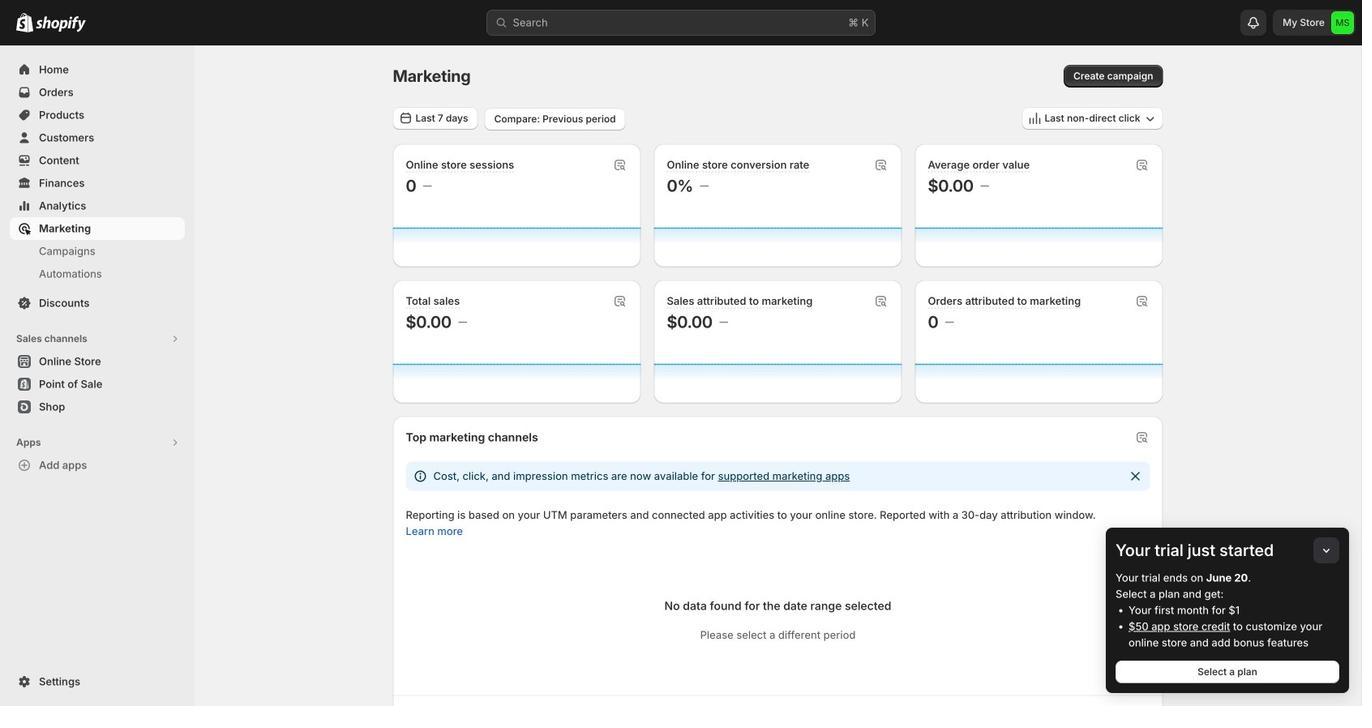 Task type: describe. For each thing, give the bounding box(es) containing it.
shopify image
[[36, 16, 86, 32]]

shopify image
[[16, 13, 33, 32]]



Task type: vqa. For each thing, say whether or not it's contained in the screenshot.
Purchase orders link
no



Task type: locate. For each thing, give the bounding box(es) containing it.
my store image
[[1332, 11, 1354, 34]]

status
[[406, 462, 1150, 491]]



